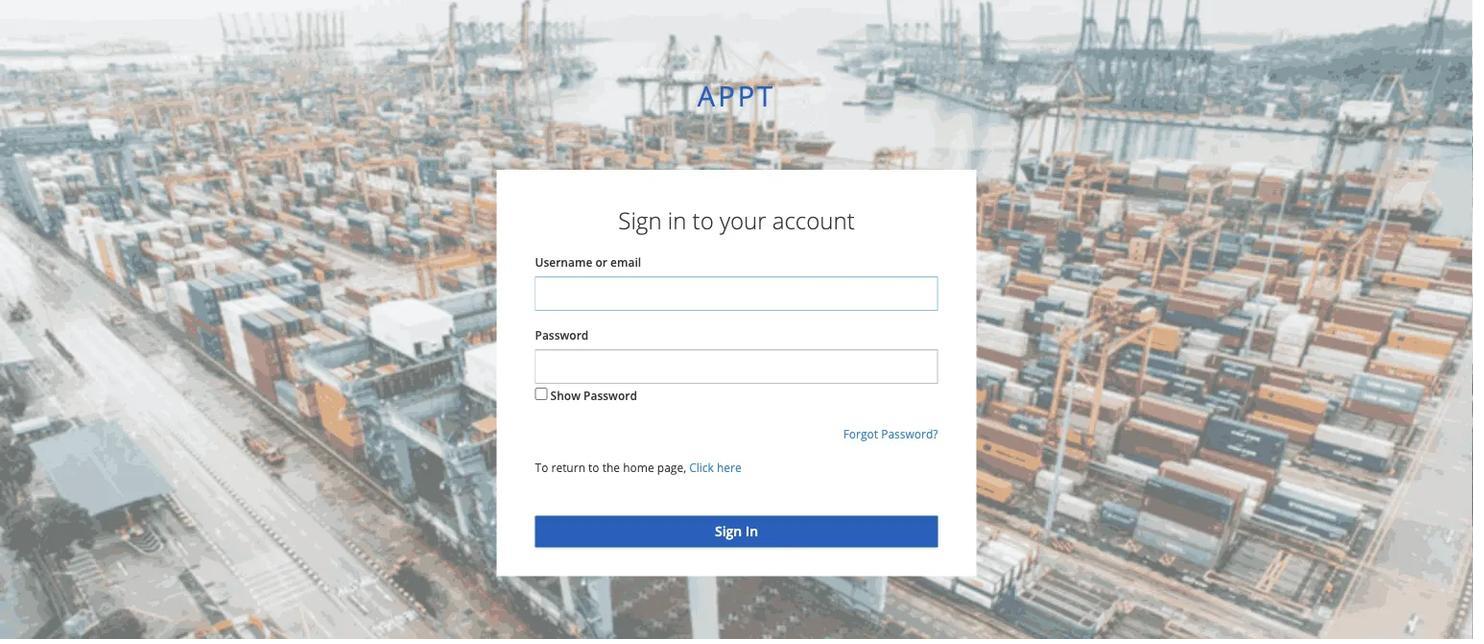 Task type: describe. For each thing, give the bounding box(es) containing it.
show
[[551, 388, 581, 404]]

1 vertical spatial password
[[584, 388, 637, 404]]

email
[[611, 254, 641, 270]]

page,
[[658, 460, 687, 476]]

username or email
[[535, 254, 641, 270]]

to return to the home page, click here
[[535, 460, 742, 476]]

click
[[690, 460, 714, 476]]

in
[[668, 205, 687, 236]]

forgot
[[844, 427, 879, 442]]

your
[[720, 205, 767, 236]]

the
[[603, 460, 620, 476]]

sign
[[619, 205, 662, 236]]

appt
[[698, 76, 776, 114]]

Show Password checkbox
[[535, 388, 548, 401]]

to for your
[[693, 205, 714, 236]]



Task type: locate. For each thing, give the bounding box(es) containing it.
home
[[623, 460, 655, 476]]

here
[[717, 460, 742, 476]]

password
[[535, 327, 589, 343], [584, 388, 637, 404]]

None submit
[[535, 516, 939, 548]]

0 vertical spatial password
[[535, 327, 589, 343]]

to right in
[[693, 205, 714, 236]]

password?
[[882, 427, 939, 442]]

sign in to your account
[[619, 205, 855, 236]]

1 vertical spatial to
[[589, 460, 600, 476]]

return
[[552, 460, 586, 476]]

password right the 'show'
[[584, 388, 637, 404]]

1 horizontal spatial to
[[693, 205, 714, 236]]

forgot password?
[[844, 427, 939, 442]]

to for the
[[589, 460, 600, 476]]

account
[[773, 205, 855, 236]]

click here link
[[690, 460, 742, 476]]

0 vertical spatial to
[[693, 205, 714, 236]]

to
[[693, 205, 714, 236], [589, 460, 600, 476]]

or
[[596, 254, 608, 270]]

show password
[[551, 388, 637, 404]]

username
[[535, 254, 593, 270]]

Password password field
[[535, 350, 939, 384]]

password up the 'show'
[[535, 327, 589, 343]]

0 horizontal spatial to
[[589, 460, 600, 476]]

to
[[535, 460, 549, 476]]

forgot password? link
[[844, 427, 939, 442]]

to left 'the'
[[589, 460, 600, 476]]

Username or email text field
[[535, 277, 939, 311]]



